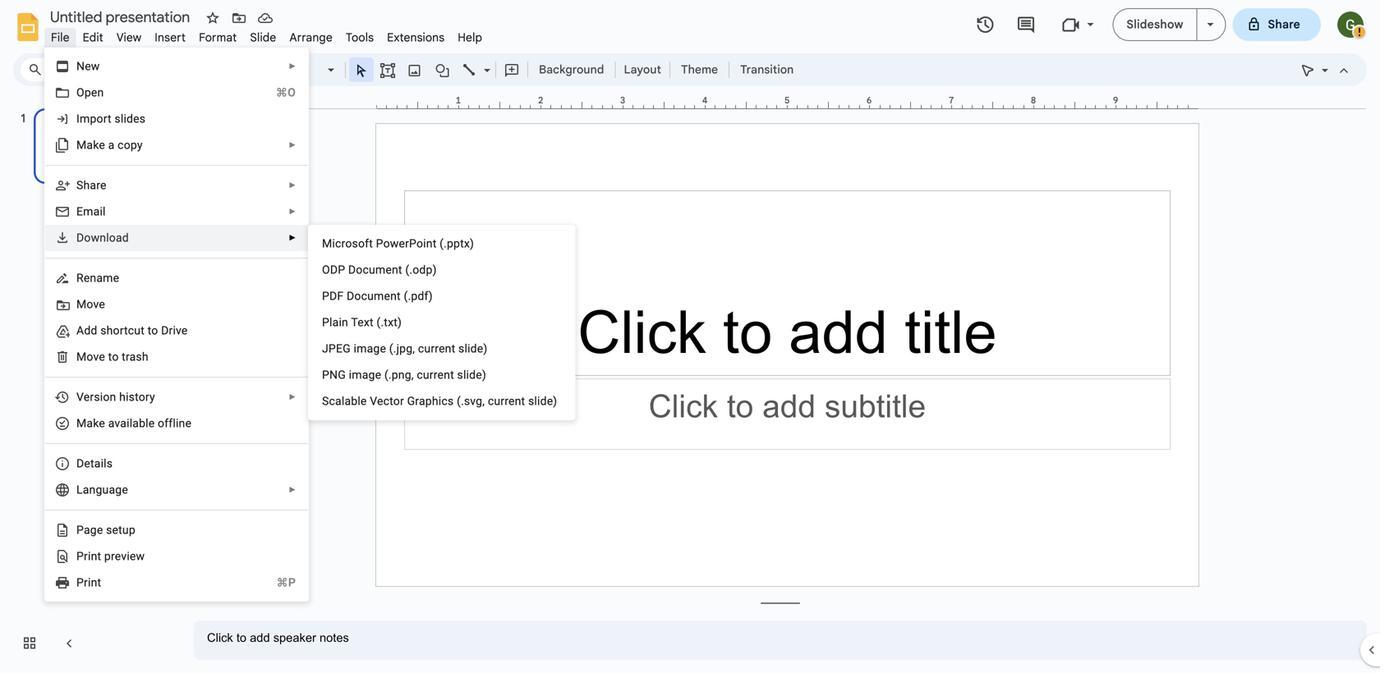 Task type: describe. For each thing, give the bounding box(es) containing it.
1 vertical spatial image
[[349, 369, 381, 382]]

g
[[90, 524, 97, 537]]

to
[[148, 324, 158, 338]]

► for e mail
[[289, 207, 297, 217]]

Zoom field
[[277, 58, 342, 82]]

make
[[76, 138, 105, 152]]

document for (.pdf)
[[347, 290, 401, 303]]

file
[[51, 30, 70, 45]]

slide
[[250, 30, 276, 45]]

s for hare
[[76, 179, 83, 192]]

slide menu item
[[244, 28, 283, 47]]

make available offline k element
[[76, 417, 196, 431]]

new n element
[[76, 60, 105, 73]]

add shortcut to drive
[[76, 324, 188, 338]]

version history h element
[[76, 391, 160, 404]]

pre
[[104, 550, 121, 564]]

layout button
[[619, 58, 666, 82]]

g
[[338, 369, 346, 382]]

slideshow button
[[1113, 8, 1198, 41]]

share s element
[[76, 179, 111, 192]]

add shortcut to drive , element
[[76, 324, 193, 338]]

e mail
[[76, 205, 106, 219]]

shape image
[[433, 58, 452, 81]]

Star checkbox
[[201, 7, 224, 30]]

a
[[108, 138, 115, 152]]

application containing slideshow
[[0, 0, 1381, 674]]

png image (.png, current slide) n element
[[322, 369, 491, 382]]

transition
[[740, 62, 794, 77]]

pdf document (.pdf) p element
[[322, 290, 438, 303]]

scalable vector graphics (.svg, current slide) s element
[[322, 395, 562, 408]]

powerpoint
[[376, 237, 437, 251]]

c
[[118, 138, 124, 152]]

p for n
[[322, 369, 330, 382]]

m ove
[[76, 298, 105, 311]]

current for (.svg,
[[488, 395, 525, 408]]

► for istory
[[289, 393, 297, 402]]

k
[[93, 417, 99, 431]]

download d element
[[76, 231, 134, 245]]

opy
[[124, 138, 143, 152]]

istory
[[126, 391, 155, 404]]

df
[[330, 290, 344, 303]]

h
[[119, 391, 126, 404]]

s hare
[[76, 179, 107, 192]]

ove
[[87, 298, 105, 311]]

l anguage
[[76, 484, 128, 497]]

0 horizontal spatial n
[[76, 60, 85, 73]]

microsoft powerpoint (.pptx) x element
[[322, 237, 479, 251]]

1 horizontal spatial n
[[330, 369, 338, 382]]

import
[[76, 112, 112, 126]]

main toolbar
[[102, 58, 802, 82]]

move to trash t element
[[76, 350, 153, 364]]

help
[[458, 30, 482, 45]]

details b element
[[76, 457, 118, 471]]

view menu item
[[110, 28, 148, 47]]

m
[[76, 298, 87, 311]]

theme button
[[674, 58, 726, 82]]

e for g
[[97, 524, 103, 537]]

move t o trash
[[76, 350, 149, 364]]

move m element
[[76, 298, 110, 311]]

shortcut
[[100, 324, 145, 338]]

► for opy
[[289, 141, 297, 150]]

email e element
[[76, 205, 111, 219]]

slideshow
[[1127, 17, 1184, 32]]

layout
[[624, 62, 661, 77]]

move
[[76, 350, 105, 364]]

edit menu item
[[76, 28, 110, 47]]

(.png,
[[384, 369, 414, 382]]

o for dp
[[322, 263, 330, 277]]

)
[[470, 237, 474, 251]]

► for n ew
[[289, 62, 297, 71]]

menu containing n
[[44, 48, 309, 602]]

drive
[[161, 324, 188, 338]]

ew
[[85, 60, 100, 73]]

pa
[[76, 524, 90, 537]]

document for (.odp)
[[348, 263, 402, 277]]

slides
[[115, 112, 146, 126]]

pa g e setup
[[76, 524, 136, 537]]

offline
[[158, 417, 192, 431]]

share button
[[1233, 8, 1321, 41]]

trash
[[122, 350, 149, 364]]

theme
[[681, 62, 718, 77]]

(.txt)
[[377, 316, 402, 330]]

menu bar inside menu bar "banner"
[[44, 21, 489, 48]]

p for rint
[[76, 576, 84, 590]]

(.ppt
[[440, 237, 464, 251]]

o dp document (.odp)
[[322, 263, 437, 277]]

hare
[[83, 179, 107, 192]]

plain text (.txt) t element
[[322, 316, 407, 330]]

file menu item
[[44, 28, 76, 47]]

plain t ext (.txt)
[[322, 316, 402, 330]]

page setup g element
[[76, 524, 140, 537]]

view
[[117, 30, 142, 45]]

o pen
[[76, 86, 104, 99]]

current for (.png,
[[417, 369, 454, 382]]

menu bar banner
[[0, 0, 1381, 674]]

(.pdf)
[[404, 290, 433, 303]]

(.jpg,
[[389, 342, 415, 356]]

share
[[1268, 17, 1301, 32]]

presentation options image
[[1208, 23, 1214, 26]]

tools
[[346, 30, 374, 45]]

peg
[[329, 342, 351, 356]]

details
[[76, 457, 113, 471]]

Menus field
[[21, 58, 103, 81]]

s calable vector graphics (.svg, current slide)
[[322, 395, 557, 408]]



Task type: locate. For each thing, give the bounding box(es) containing it.
Rename text field
[[44, 7, 200, 26]]

mode and view toolbar
[[1295, 0, 1368, 434]]

1 vertical spatial document
[[347, 290, 401, 303]]

ownload
[[84, 231, 129, 245]]

2 vertical spatial p
[[76, 576, 84, 590]]

print
[[76, 550, 101, 564]]

language l element
[[76, 484, 133, 497]]

odp document (.odp) o element
[[322, 263, 442, 277]]

make a c opy
[[76, 138, 143, 152]]

edit
[[83, 30, 103, 45]]

pen
[[84, 86, 104, 99]]

n ew
[[76, 60, 100, 73]]

0 horizontal spatial o
[[76, 86, 84, 99]]

t
[[351, 316, 358, 330]]

o
[[112, 350, 119, 364]]

0 vertical spatial p
[[322, 290, 330, 303]]

0 vertical spatial current
[[418, 342, 456, 356]]

⌘o element
[[256, 85, 296, 101]]

background button
[[532, 58, 612, 82]]

0 vertical spatial document
[[348, 263, 402, 277]]

1 vertical spatial p
[[322, 369, 330, 382]]

1 vertical spatial slide)
[[457, 369, 486, 382]]

r ename
[[76, 272, 119, 285]]

jpeg image (.jpg, current slide) j element
[[322, 342, 493, 356]]

n
[[76, 60, 85, 73], [330, 369, 338, 382]]

open o element
[[76, 86, 109, 99]]

image down ext
[[354, 342, 386, 356]]

e right ma
[[99, 417, 105, 431]]

n down peg
[[330, 369, 338, 382]]

calable
[[329, 395, 367, 408]]

2 ► from the top
[[289, 141, 297, 150]]

0 vertical spatial s
[[76, 179, 83, 192]]

application
[[0, 0, 1381, 674]]

p df document (.pdf)
[[322, 290, 433, 303]]

add
[[76, 324, 97, 338]]

insert image image
[[406, 58, 424, 81]]

p rint
[[76, 576, 101, 590]]

arrange menu item
[[283, 28, 339, 47]]

(.svg,
[[457, 395, 485, 408]]

⌘o
[[276, 86, 296, 99]]

navigation
[[0, 93, 181, 674]]

1 ► from the top
[[289, 62, 297, 71]]

tools menu item
[[339, 28, 381, 47]]

version
[[76, 391, 116, 404]]

arrange
[[290, 30, 333, 45]]

format menu item
[[192, 28, 244, 47]]

p down print
[[76, 576, 84, 590]]

ext
[[358, 316, 374, 330]]

p for df
[[322, 290, 330, 303]]

rint
[[84, 576, 101, 590]]

l
[[76, 484, 83, 497]]

v
[[121, 550, 127, 564]]

ma
[[76, 417, 93, 431]]

1 vertical spatial o
[[322, 263, 330, 277]]

menu containing microsoft powerpoint (.ppt
[[308, 225, 576, 421]]

3 ► from the top
[[289, 181, 297, 190]]

r
[[76, 272, 84, 285]]

document down o dp document (.odp)
[[347, 290, 401, 303]]

insert menu item
[[148, 28, 192, 47]]

print pre v iew
[[76, 550, 145, 564]]

1 vertical spatial s
[[322, 395, 329, 408]]

menu bar containing file
[[44, 21, 489, 48]]

►
[[289, 62, 297, 71], [289, 141, 297, 150], [289, 181, 297, 190], [289, 207, 297, 217], [289, 233, 297, 243], [289, 393, 297, 402], [289, 486, 297, 495]]

1 vertical spatial e
[[97, 524, 103, 537]]

7 ► from the top
[[289, 486, 297, 495]]

► for s hare
[[289, 181, 297, 190]]

o down n ew
[[76, 86, 84, 99]]

graphics
[[407, 395, 454, 408]]

o up df
[[322, 263, 330, 277]]

0 vertical spatial e
[[99, 417, 105, 431]]

import slides
[[76, 112, 146, 126]]

version h istory
[[76, 391, 155, 404]]

menu
[[44, 48, 309, 602], [308, 225, 576, 421]]

e for k
[[99, 417, 105, 431]]

slide)
[[459, 342, 488, 356], [457, 369, 486, 382], [528, 395, 557, 408]]

n up o pen
[[76, 60, 85, 73]]

x
[[464, 237, 470, 251]]

5 ► from the top
[[289, 233, 297, 243]]

4 ► from the top
[[289, 207, 297, 217]]

available
[[108, 417, 155, 431]]

p
[[322, 290, 330, 303], [322, 369, 330, 382], [76, 576, 84, 590]]

1 horizontal spatial s
[[322, 395, 329, 408]]

0 horizontal spatial s
[[76, 179, 83, 192]]

0 vertical spatial image
[[354, 342, 386, 356]]

help menu item
[[451, 28, 489, 47]]

dp
[[330, 263, 345, 277]]

2 vertical spatial slide)
[[528, 395, 557, 408]]

ma k e available offline
[[76, 417, 192, 431]]

slide) for (.png,
[[457, 369, 486, 382]]

make a copy c element
[[76, 138, 148, 152]]

► for l anguage
[[289, 486, 297, 495]]

document
[[348, 263, 402, 277], [347, 290, 401, 303]]

o for pen
[[76, 86, 84, 99]]

⌘p element
[[257, 575, 296, 592]]

p left the g
[[322, 369, 330, 382]]

menu bar
[[44, 21, 489, 48]]

s for calable
[[322, 395, 329, 408]]

s
[[76, 179, 83, 192], [322, 395, 329, 408]]

vector
[[370, 395, 404, 408]]

anguage
[[83, 484, 128, 497]]

0 vertical spatial n
[[76, 60, 85, 73]]

d
[[76, 231, 84, 245]]

e right pa
[[97, 524, 103, 537]]

format
[[199, 30, 237, 45]]

microsoft powerpoint (.ppt x )
[[322, 237, 474, 251]]

background
[[539, 62, 604, 77]]

s down j
[[322, 395, 329, 408]]

setup
[[106, 524, 136, 537]]

d ownload
[[76, 231, 129, 245]]

Zoom text field
[[279, 58, 325, 81]]

⌘p
[[277, 576, 296, 590]]

0 vertical spatial o
[[76, 86, 84, 99]]

0 vertical spatial slide)
[[459, 342, 488, 356]]

j
[[322, 342, 329, 356]]

e
[[99, 417, 105, 431], [97, 524, 103, 537]]

insert
[[155, 30, 186, 45]]

current up s calable vector graphics (.svg, current slide)
[[417, 369, 454, 382]]

2 vertical spatial current
[[488, 395, 525, 408]]

j peg image (.jpg, current slide)
[[322, 342, 488, 356]]

► for d ownload
[[289, 233, 297, 243]]

e
[[76, 205, 83, 219]]

p up plain
[[322, 290, 330, 303]]

mail
[[83, 205, 106, 219]]

image right the g
[[349, 369, 381, 382]]

1 horizontal spatial o
[[322, 263, 330, 277]]

slide) for (.svg,
[[528, 395, 557, 408]]

t
[[108, 350, 112, 364]]

extensions menu item
[[381, 28, 451, 47]]

s up e
[[76, 179, 83, 192]]

print p element
[[76, 576, 106, 590]]

1 vertical spatial current
[[417, 369, 454, 382]]

6 ► from the top
[[289, 393, 297, 402]]

document up p df document (.pdf) at the left of the page
[[348, 263, 402, 277]]

rename r element
[[76, 272, 124, 285]]

(.odp)
[[405, 263, 437, 277]]

ename
[[84, 272, 119, 285]]

1 vertical spatial n
[[330, 369, 338, 382]]

current right (.svg, at the left of page
[[488, 395, 525, 408]]

import slides z element
[[76, 112, 151, 126]]

microsoft
[[322, 237, 373, 251]]

plain
[[322, 316, 348, 330]]

current right (.jpg, at the left bottom
[[418, 342, 456, 356]]

print preview v element
[[76, 550, 150, 564]]

transition button
[[733, 58, 801, 82]]



Task type: vqa. For each thing, say whether or not it's contained in the screenshot.


